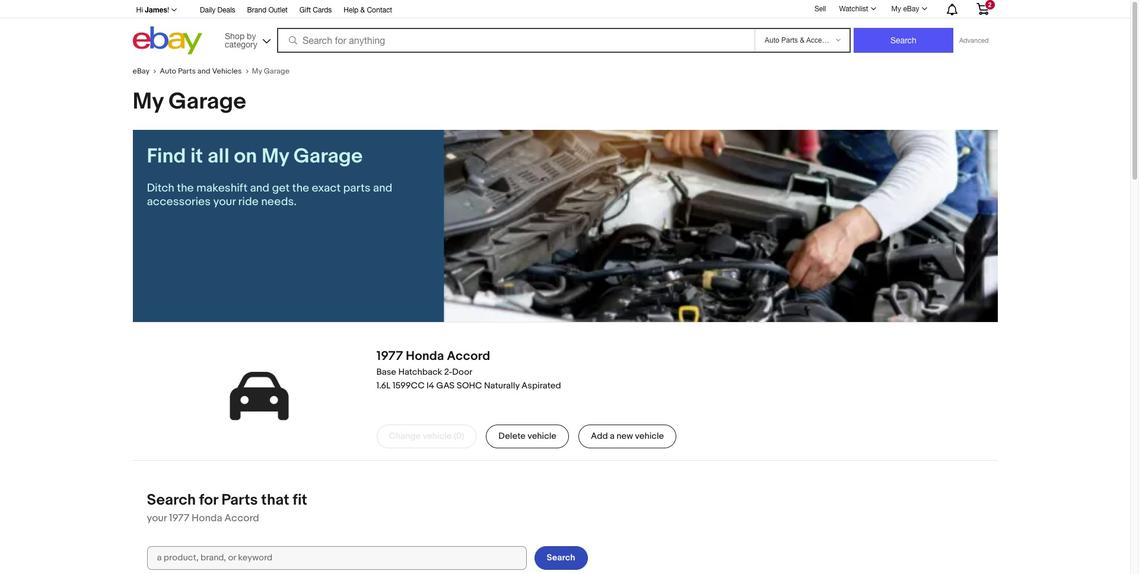 Task type: vqa. For each thing, say whether or not it's contained in the screenshot.
Roland
no



Task type: locate. For each thing, give the bounding box(es) containing it.
2 horizontal spatial vehicle
[[635, 431, 664, 442]]

1977 inside search for parts that fit your 1977 honda accord
[[169, 512, 189, 524]]

0 horizontal spatial accord
[[224, 512, 259, 524]]

0 horizontal spatial vehicle
[[423, 431, 452, 442]]

1977 inside 1977 honda accord base hatchback 2-door 1.6l 1599cc l4 gas sohc naturally aspirated
[[376, 349, 403, 364]]

vehicle for delete
[[527, 431, 556, 442]]

my garage
[[252, 66, 290, 76], [133, 88, 246, 116]]

0 vertical spatial ebay
[[903, 5, 919, 13]]

ebay right watchlist link
[[903, 5, 919, 13]]

vehicle right new
[[635, 431, 664, 442]]

the
[[177, 182, 194, 195], [292, 182, 309, 195]]

your inside the ditch the makeshift and get the exact parts and accessories your ride needs.
[[213, 195, 236, 209]]

0 horizontal spatial your
[[147, 512, 167, 524]]

advanced
[[959, 37, 989, 44]]

2 vehicle from the left
[[527, 431, 556, 442]]

garage down shop by category dropdown button
[[264, 66, 290, 76]]

garage up exact
[[293, 144, 363, 169]]

0 horizontal spatial 1977
[[169, 512, 189, 524]]

none submit inside shop by category banner
[[854, 28, 953, 53]]

door
[[452, 366, 472, 378]]

parts
[[178, 66, 196, 76], [221, 491, 258, 509]]

parts inside search for parts that fit your 1977 honda accord
[[221, 491, 258, 509]]

0 horizontal spatial parts
[[178, 66, 196, 76]]

1977 honda accord image
[[180, 337, 338, 455]]

0 horizontal spatial the
[[177, 182, 194, 195]]

that
[[261, 491, 289, 509]]

and left the get
[[250, 182, 269, 195]]

change vehicle (0)
[[389, 431, 464, 442]]

and left vehicles
[[197, 66, 210, 76]]

1 vertical spatial ebay
[[133, 66, 150, 76]]

my ebay
[[891, 5, 919, 13]]

auto
[[160, 66, 176, 76]]

1 horizontal spatial vehicle
[[527, 431, 556, 442]]

my
[[891, 5, 901, 13], [252, 66, 262, 76], [133, 88, 163, 116], [262, 144, 289, 169]]

shop by category
[[225, 31, 257, 49]]

and right parts
[[373, 182, 392, 195]]

on
[[234, 144, 257, 169]]

0 vertical spatial accord
[[447, 349, 490, 364]]

vehicle inside 'button'
[[635, 431, 664, 442]]

ditch the makeshift and get the exact parts and accessories your ride needs.
[[147, 182, 392, 209]]

parts right for
[[221, 491, 258, 509]]

my garage down auto parts and vehicles at top
[[133, 88, 246, 116]]

vehicle for change
[[423, 431, 452, 442]]

vehicle inside "button"
[[527, 431, 556, 442]]

contact
[[367, 6, 392, 14]]

my garage down the category
[[252, 66, 290, 76]]

ebay
[[903, 5, 919, 13], [133, 66, 150, 76]]

1 horizontal spatial honda
[[406, 349, 444, 364]]

help
[[344, 6, 358, 14]]

1 horizontal spatial search
[[547, 552, 575, 564]]

ebay inside 'link'
[[903, 5, 919, 13]]

1 vertical spatial my garage
[[133, 88, 246, 116]]

2
[[988, 1, 992, 8]]

aspirated
[[522, 380, 561, 391]]

my inside 'link'
[[891, 5, 901, 13]]

the right the get
[[292, 182, 309, 195]]

change
[[389, 431, 421, 442]]

sohc
[[457, 380, 482, 391]]

1 vertical spatial search
[[547, 552, 575, 564]]

hatchback
[[398, 366, 442, 378]]

shop
[[225, 31, 245, 41]]

1 horizontal spatial accord
[[447, 349, 490, 364]]

1 vertical spatial parts
[[221, 491, 258, 509]]

vehicle
[[423, 431, 452, 442], [527, 431, 556, 442], [635, 431, 664, 442]]

1 horizontal spatial parts
[[221, 491, 258, 509]]

help & contact link
[[344, 4, 392, 17]]

1 horizontal spatial garage
[[264, 66, 290, 76]]

ebay left auto
[[133, 66, 150, 76]]

3 vehicle from the left
[[635, 431, 664, 442]]

new
[[617, 431, 633, 442]]

None submit
[[854, 28, 953, 53]]

the right ditch on the top left of the page
[[177, 182, 194, 195]]

0 vertical spatial 1977
[[376, 349, 403, 364]]

search inside button
[[547, 552, 575, 564]]

0 horizontal spatial search
[[147, 491, 196, 509]]

1 horizontal spatial the
[[292, 182, 309, 195]]

and
[[197, 66, 210, 76], [250, 182, 269, 195], [373, 182, 392, 195]]

my right watchlist link
[[891, 5, 901, 13]]

0 vertical spatial search
[[147, 491, 196, 509]]

gift cards link
[[300, 4, 332, 17]]

1 vertical spatial your
[[147, 512, 167, 524]]

search inside search for parts that fit your 1977 honda accord
[[147, 491, 196, 509]]

hi
[[136, 6, 143, 14]]

daily deals link
[[200, 4, 235, 17]]

deals
[[217, 6, 235, 14]]

search for parts that fit your 1977 honda accord
[[147, 491, 307, 524]]

0 vertical spatial your
[[213, 195, 236, 209]]

my right 'on'
[[262, 144, 289, 169]]

ebay link
[[133, 66, 160, 76]]

2 horizontal spatial and
[[373, 182, 392, 195]]

1 horizontal spatial ebay
[[903, 5, 919, 13]]

sell
[[814, 5, 826, 13]]

1 vertical spatial honda
[[192, 512, 222, 524]]

0 horizontal spatial honda
[[192, 512, 222, 524]]

james
[[145, 5, 167, 14]]

0 vertical spatial honda
[[406, 349, 444, 364]]

find
[[147, 144, 186, 169]]

brand outlet link
[[247, 4, 288, 17]]

1 horizontal spatial 1977
[[376, 349, 403, 364]]

l4
[[427, 380, 434, 391]]

1 vertical spatial 1977
[[169, 512, 189, 524]]

accessories
[[147, 195, 211, 209]]

get
[[272, 182, 290, 195]]

1.6l
[[376, 380, 391, 391]]

1 vehicle from the left
[[423, 431, 452, 442]]

parts right auto
[[178, 66, 196, 76]]

2 the from the left
[[292, 182, 309, 195]]

1 horizontal spatial your
[[213, 195, 236, 209]]

0 vertical spatial my garage
[[252, 66, 290, 76]]

ebay inside the my garage main content
[[133, 66, 150, 76]]

1 vertical spatial garage
[[168, 88, 246, 116]]

your
[[213, 195, 236, 209], [147, 512, 167, 524]]

2 horizontal spatial garage
[[293, 144, 363, 169]]

vehicle right delete
[[527, 431, 556, 442]]

fit
[[293, 491, 307, 509]]

honda
[[406, 349, 444, 364], [192, 512, 222, 524]]

vehicle left (0) on the bottom left of the page
[[423, 431, 452, 442]]

add a new vehicle
[[591, 431, 664, 442]]

gas
[[436, 380, 455, 391]]

garage
[[264, 66, 290, 76], [168, 88, 246, 116], [293, 144, 363, 169]]

honda up hatchback
[[406, 349, 444, 364]]

find it all on my garage
[[147, 144, 363, 169]]

(0)
[[454, 431, 464, 442]]

&
[[360, 6, 365, 14]]

accord
[[447, 349, 490, 364], [224, 512, 259, 524]]

garage down auto parts and vehicles link on the left top
[[168, 88, 246, 116]]

honda down for
[[192, 512, 222, 524]]

1 the from the left
[[177, 182, 194, 195]]

0 horizontal spatial ebay
[[133, 66, 150, 76]]

1977
[[376, 349, 403, 364], [169, 512, 189, 524]]

1 vertical spatial accord
[[224, 512, 259, 524]]

hi james !
[[136, 5, 169, 14]]

1 horizontal spatial my garage
[[252, 66, 290, 76]]

search
[[147, 491, 196, 509], [547, 552, 575, 564]]

gift cards
[[300, 6, 332, 14]]



Task type: describe. For each thing, give the bounding box(es) containing it.
makeshift
[[196, 182, 248, 195]]

parts
[[343, 182, 370, 195]]

needs.
[[261, 195, 297, 209]]

Search search field
[[147, 546, 527, 570]]

all
[[208, 144, 229, 169]]

honda inside 1977 honda accord base hatchback 2-door 1.6l 1599cc l4 gas sohc naturally aspirated
[[406, 349, 444, 364]]

2 link
[[969, 0, 996, 17]]

delete vehicle button
[[486, 425, 569, 448]]

delete vehicle
[[498, 431, 556, 442]]

0 vertical spatial parts
[[178, 66, 196, 76]]

1977 honda accord base hatchback 2-door 1.6l 1599cc l4 gas sohc naturally aspirated
[[376, 349, 561, 391]]

outlet
[[268, 6, 288, 14]]

base
[[376, 366, 396, 378]]

1599cc
[[393, 380, 425, 391]]

for
[[199, 491, 218, 509]]

Search for anything text field
[[279, 29, 752, 52]]

my garage main content
[[123, 58, 1007, 574]]

2 vertical spatial garage
[[293, 144, 363, 169]]

!
[[167, 6, 169, 14]]

add
[[591, 431, 608, 442]]

accord inside 1977 honda accord base hatchback 2-door 1.6l 1599cc l4 gas sohc naturally aspirated
[[447, 349, 490, 364]]

2-
[[444, 366, 452, 378]]

honda inside search for parts that fit your 1977 honda accord
[[192, 512, 222, 524]]

shop by category button
[[220, 26, 273, 52]]

a
[[610, 431, 615, 442]]

add a new vehicle button
[[578, 425, 676, 448]]

advanced link
[[953, 28, 995, 52]]

daily
[[200, 6, 216, 14]]

watchlist link
[[833, 2, 881, 16]]

by
[[247, 31, 256, 41]]

0 horizontal spatial garage
[[168, 88, 246, 116]]

cards
[[313, 6, 332, 14]]

daily deals
[[200, 6, 235, 14]]

my right vehicles
[[252, 66, 262, 76]]

sell link
[[809, 5, 831, 13]]

vehicles
[[212, 66, 242, 76]]

watchlist
[[839, 5, 868, 13]]

search for search for parts that fit your 1977 honda accord
[[147, 491, 196, 509]]

search for search
[[547, 552, 575, 564]]

0 vertical spatial garage
[[264, 66, 290, 76]]

1 horizontal spatial and
[[250, 182, 269, 195]]

my down ebay "link" at the top left of the page
[[133, 88, 163, 116]]

brand outlet
[[247, 6, 288, 14]]

category
[[225, 39, 257, 49]]

your inside search for parts that fit your 1977 honda accord
[[147, 512, 167, 524]]

auto parts and vehicles link
[[160, 66, 252, 76]]

gift
[[300, 6, 311, 14]]

ride
[[238, 195, 259, 209]]

account navigation
[[130, 0, 998, 18]]

accord inside search for parts that fit your 1977 honda accord
[[224, 512, 259, 524]]

0 horizontal spatial and
[[197, 66, 210, 76]]

brand
[[247, 6, 266, 14]]

auto parts and vehicles
[[160, 66, 242, 76]]

exact
[[312, 182, 341, 195]]

0 horizontal spatial my garage
[[133, 88, 246, 116]]

delete
[[498, 431, 526, 442]]

it
[[190, 144, 203, 169]]

ditch
[[147, 182, 174, 195]]

search button
[[534, 546, 588, 570]]

help & contact
[[344, 6, 392, 14]]

shop by category banner
[[130, 0, 998, 58]]

my ebay link
[[885, 2, 932, 16]]

naturally
[[484, 380, 520, 391]]



